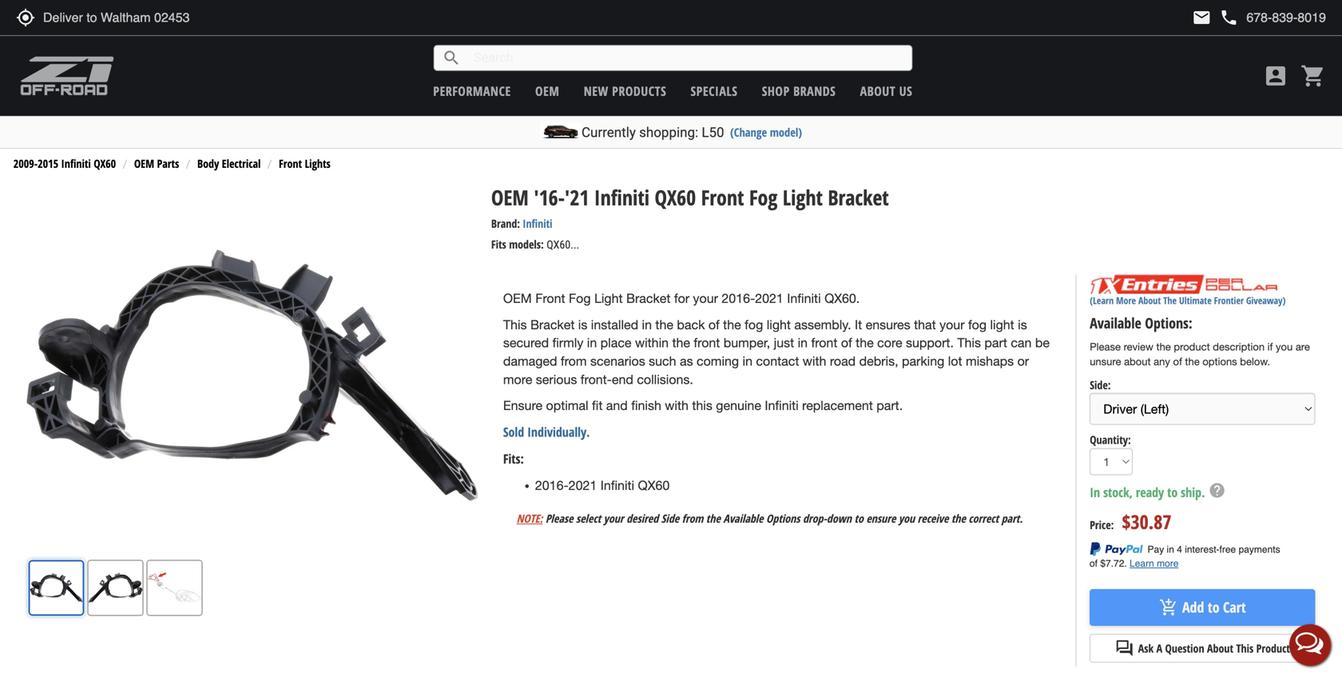 Task type: locate. For each thing, give the bounding box(es) containing it.
0 horizontal spatial you
[[899, 511, 915, 526]]

2021 up the select
[[569, 478, 597, 493]]

from right side
[[682, 511, 704, 526]]

fog up bumper,
[[745, 317, 764, 332]]

front left 'lights'
[[279, 156, 302, 171]]

2 horizontal spatial front
[[702, 183, 745, 211]]

light up installed
[[595, 291, 623, 306]]

installed
[[591, 317, 639, 332]]

2 vertical spatial to
[[1208, 598, 1220, 617]]

0 horizontal spatial 2016-
[[535, 478, 569, 493]]

1 horizontal spatial about
[[1139, 294, 1162, 307]]

note: please select your desired side from the available options drop-down to ensure you receive the correct part.
[[517, 511, 1023, 526]]

0 vertical spatial to
[[1168, 484, 1178, 501]]

of right back
[[709, 317, 720, 332]]

this
[[693, 398, 713, 413]]

ensures
[[866, 317, 911, 332]]

(learn
[[1090, 294, 1114, 307]]

0 vertical spatial you
[[1277, 340, 1293, 353]]

1 horizontal spatial your
[[693, 291, 719, 306]]

1 vertical spatial about
[[1139, 294, 1162, 307]]

infiniti up 'desired'
[[601, 478, 635, 493]]

this inside this part can be damaged from scenarios such as coming in contact with road debris, parking lot mishaps or more serious front-end collisions.
[[958, 335, 982, 350]]

please up unsure
[[1090, 340, 1121, 353]]

1 vertical spatial light
[[595, 291, 623, 306]]

firmly
[[553, 335, 584, 350]]

in right 'just'
[[798, 335, 808, 350]]

0 horizontal spatial to
[[855, 511, 864, 526]]

0 vertical spatial front
[[279, 156, 302, 171]]

1 vertical spatial with
[[665, 398, 689, 413]]

in
[[642, 317, 652, 332], [587, 335, 597, 350], [798, 335, 808, 350], [743, 354, 753, 368]]

1 horizontal spatial with
[[803, 354, 827, 368]]

1 horizontal spatial you
[[1277, 340, 1293, 353]]

0 horizontal spatial from
[[561, 354, 587, 368]]

you
[[1277, 340, 1293, 353], [899, 511, 915, 526]]

light inside oem '16-'21 infiniti qx60 front fog light bracket brand: infiniti fits models: qx60...
[[783, 183, 823, 211]]

0 horizontal spatial this
[[503, 317, 527, 332]]

2 fog from the left
[[969, 317, 987, 332]]

in down bumper,
[[743, 354, 753, 368]]

ship.
[[1182, 484, 1206, 501]]

your right for
[[693, 291, 719, 306]]

it
[[855, 317, 863, 332]]

1 front from the left
[[694, 335, 720, 350]]

oem up secured
[[503, 291, 532, 306]]

to inside in stock, ready to ship. help
[[1168, 484, 1178, 501]]

can
[[1011, 335, 1032, 350]]

individually.
[[528, 423, 590, 440]]

front
[[694, 335, 720, 350], [812, 335, 838, 350]]

bracket inside this bracket is installed in the back of the fog light assembly. it ensures that your fog light is secured firmly in place within the front bumper, just in front of the core support.
[[531, 317, 575, 332]]

light
[[783, 183, 823, 211], [595, 291, 623, 306]]

please left the select
[[546, 511, 574, 526]]

0 horizontal spatial is
[[579, 317, 588, 332]]

2 horizontal spatial about
[[1208, 640, 1234, 656]]

serious
[[536, 372, 577, 387]]

oem left new
[[536, 82, 560, 100]]

product
[[1175, 340, 1211, 353]]

of inside (learn more about the ultimate frontier giveaway) available options: please review the product description if you are unsure about any of the options below.
[[1174, 355, 1183, 368]]

you right if
[[1277, 340, 1293, 353]]

1 horizontal spatial front
[[812, 335, 838, 350]]

to left the ship.
[[1168, 484, 1178, 501]]

correct
[[969, 511, 999, 526]]

of up the road
[[842, 335, 853, 350]]

light up 'just'
[[767, 317, 791, 332]]

more
[[1117, 294, 1137, 307]]

(change
[[731, 124, 767, 140]]

with left the road
[[803, 354, 827, 368]]

qx60 left oem parts link
[[94, 156, 116, 171]]

0 horizontal spatial available
[[724, 511, 764, 526]]

front-
[[581, 372, 612, 387]]

oem
[[536, 82, 560, 100], [134, 156, 154, 171], [491, 183, 529, 211], [503, 291, 532, 306]]

1 vertical spatial part.
[[1002, 511, 1023, 526]]

1 vertical spatial you
[[899, 511, 915, 526]]

desired
[[627, 511, 659, 526]]

light down model)
[[783, 183, 823, 211]]

this for bracket
[[503, 317, 527, 332]]

you inside (learn more about the ultimate frontier giveaway) available options: please review the product description if you are unsure about any of the options below.
[[1277, 340, 1293, 353]]

select
[[576, 511, 601, 526]]

body electrical
[[197, 156, 261, 171]]

0 vertical spatial light
[[783, 183, 823, 211]]

coming
[[697, 354, 739, 368]]

of right any
[[1174, 355, 1183, 368]]

1 horizontal spatial available
[[1090, 313, 1142, 333]]

from
[[561, 354, 587, 368], [682, 511, 704, 526]]

2 horizontal spatial this
[[1237, 640, 1254, 656]]

question
[[1166, 640, 1205, 656]]

2 is from the left
[[1018, 317, 1028, 332]]

qx60 for 2009-2015 infiniti qx60
[[94, 156, 116, 171]]

model)
[[770, 124, 803, 140]]

you right 'ensure'
[[899, 511, 915, 526]]

note:
[[517, 511, 543, 526]]

the down it
[[856, 335, 874, 350]]

1 vertical spatial please
[[546, 511, 574, 526]]

2 vertical spatial your
[[604, 511, 624, 526]]

qx60 down shopping:
[[655, 183, 696, 211]]

0 vertical spatial please
[[1090, 340, 1121, 353]]

your inside this bracket is installed in the back of the fog light assembly. it ensures that your fog light is secured firmly in place within the front bumper, just in front of the core support.
[[940, 317, 965, 332]]

1 vertical spatial front
[[702, 183, 745, 211]]

phone
[[1220, 8, 1239, 27]]

available down "more"
[[1090, 313, 1142, 333]]

the
[[1164, 294, 1177, 307]]

1 horizontal spatial to
[[1168, 484, 1178, 501]]

oem up brand:
[[491, 183, 529, 211]]

oem inside oem '16-'21 infiniti qx60 front fog light bracket brand: infiniti fits models: qx60...
[[491, 183, 529, 211]]

1 horizontal spatial light
[[783, 183, 823, 211]]

1 horizontal spatial fog
[[750, 183, 778, 211]]

2 vertical spatial of
[[1174, 355, 1183, 368]]

infiniti up models:
[[523, 216, 553, 231]]

light
[[767, 317, 791, 332], [991, 317, 1015, 332]]

a
[[1157, 640, 1163, 656]]

front up the coming
[[694, 335, 720, 350]]

products
[[612, 82, 667, 100]]

1 vertical spatial of
[[842, 335, 853, 350]]

lights
[[305, 156, 331, 171]]

to right the down
[[855, 511, 864, 526]]

2 horizontal spatial bracket
[[828, 183, 889, 211]]

1 horizontal spatial part.
[[1002, 511, 1023, 526]]

giveaway)
[[1247, 294, 1286, 307]]

0 horizontal spatial front
[[694, 335, 720, 350]]

l50
[[702, 124, 725, 140]]

2 horizontal spatial your
[[940, 317, 965, 332]]

2 vertical spatial front
[[536, 291, 566, 306]]

fog up part at the right of page
[[969, 317, 987, 332]]

1 vertical spatial qx60
[[655, 183, 696, 211]]

to right the add
[[1208, 598, 1220, 617]]

description
[[1214, 340, 1265, 353]]

part. down debris,
[[877, 398, 903, 413]]

2 light from the left
[[991, 317, 1015, 332]]

0 vertical spatial your
[[693, 291, 719, 306]]

1 horizontal spatial this
[[958, 335, 982, 350]]

front down assembly.
[[812, 335, 838, 350]]

1 horizontal spatial 2021
[[756, 291, 784, 306]]

'16-
[[534, 183, 565, 211]]

0 vertical spatial with
[[803, 354, 827, 368]]

qx60.
[[825, 291, 860, 306]]

2 vertical spatial about
[[1208, 640, 1234, 656]]

brands
[[794, 82, 836, 100]]

currently
[[582, 124, 636, 140]]

the up bumper,
[[724, 317, 742, 332]]

the
[[656, 317, 674, 332], [724, 317, 742, 332], [673, 335, 691, 350], [856, 335, 874, 350], [1157, 340, 1172, 353], [1186, 355, 1200, 368], [706, 511, 721, 526], [952, 511, 966, 526]]

this left the product
[[1237, 640, 1254, 656]]

front up firmly
[[536, 291, 566, 306]]

2021 up this bracket is installed in the back of the fog light assembly. it ensures that your fog light is secured firmly in place within the front bumper, just in front of the core support.
[[756, 291, 784, 306]]

0 horizontal spatial light
[[595, 291, 623, 306]]

infiniti right the 2015
[[61, 156, 91, 171]]

1 horizontal spatial front
[[536, 291, 566, 306]]

is up can
[[1018, 317, 1028, 332]]

sold individually.
[[503, 423, 590, 440]]

end
[[612, 372, 634, 387]]

part. right correct
[[1002, 511, 1023, 526]]

specials
[[691, 82, 738, 100]]

2 horizontal spatial of
[[1174, 355, 1183, 368]]

0 vertical spatial 2016-
[[722, 291, 756, 306]]

your right the select
[[604, 511, 624, 526]]

is up firmly
[[579, 317, 588, 332]]

0 vertical spatial from
[[561, 354, 587, 368]]

0 vertical spatial bracket
[[828, 183, 889, 211]]

2 vertical spatial qx60
[[638, 478, 670, 493]]

1 vertical spatial to
[[855, 511, 864, 526]]

oem for '16-
[[491, 183, 529, 211]]

1 horizontal spatial please
[[1090, 340, 1121, 353]]

0 horizontal spatial light
[[767, 317, 791, 332]]

with inside this part can be damaged from scenarios such as coming in contact with road debris, parking lot mishaps or more serious front-end collisions.
[[803, 354, 827, 368]]

this inside this bracket is installed in the back of the fog light assembly. it ensures that your fog light is secured firmly in place within the front bumper, just in front of the core support.
[[503, 317, 527, 332]]

fog up firmly
[[569, 291, 591, 306]]

0 horizontal spatial part.
[[877, 398, 903, 413]]

options
[[767, 511, 801, 526]]

1 horizontal spatial 2016-
[[722, 291, 756, 306]]

(learn more about the ultimate frontier giveaway) available options: please review the product description if you are unsure about any of the options below.
[[1090, 294, 1311, 368]]

to
[[1168, 484, 1178, 501], [855, 511, 864, 526], [1208, 598, 1220, 617]]

1 horizontal spatial fog
[[969, 317, 987, 332]]

bumper,
[[724, 335, 771, 350]]

2 vertical spatial this
[[1237, 640, 1254, 656]]

about left the us
[[861, 82, 896, 100]]

your right that
[[940, 317, 965, 332]]

infiniti up assembly.
[[788, 291, 821, 306]]

1 vertical spatial from
[[682, 511, 704, 526]]

this part can be damaged from scenarios such as coming in contact with road debris, parking lot mishaps or more serious front-end collisions.
[[503, 335, 1050, 387]]

this up secured
[[503, 317, 527, 332]]

ready
[[1137, 484, 1165, 501]]

0 horizontal spatial with
[[665, 398, 689, 413]]

the left correct
[[952, 511, 966, 526]]

0 horizontal spatial about
[[861, 82, 896, 100]]

0 vertical spatial qx60
[[94, 156, 116, 171]]

us
[[900, 82, 913, 100]]

1 vertical spatial bracket
[[627, 291, 671, 306]]

front inside oem '16-'21 infiniti qx60 front fog light bracket brand: infiniti fits models: qx60...
[[702, 183, 745, 211]]

0 vertical spatial fog
[[750, 183, 778, 211]]

shopping_cart link
[[1297, 63, 1327, 89]]

0 horizontal spatial your
[[604, 511, 624, 526]]

this up lot
[[958, 335, 982, 350]]

oem left the 'parts'
[[134, 156, 154, 171]]

infiniti link
[[523, 216, 553, 231]]

2 horizontal spatial to
[[1208, 598, 1220, 617]]

cart
[[1224, 598, 1247, 617]]

light up part at the right of page
[[991, 317, 1015, 332]]

2 vertical spatial bracket
[[531, 317, 575, 332]]

1 horizontal spatial light
[[991, 317, 1015, 332]]

with
[[803, 354, 827, 368], [665, 398, 689, 413]]

0 vertical spatial this
[[503, 317, 527, 332]]

about right question
[[1208, 640, 1234, 656]]

0 horizontal spatial 2021
[[569, 478, 597, 493]]

in up within
[[642, 317, 652, 332]]

0 horizontal spatial fog
[[569, 291, 591, 306]]

about us link
[[861, 82, 913, 100]]

price: $30.87
[[1090, 509, 1172, 535]]

1 vertical spatial your
[[940, 317, 965, 332]]

0 horizontal spatial bracket
[[531, 317, 575, 332]]

0 horizontal spatial please
[[546, 511, 574, 526]]

support.
[[906, 335, 954, 350]]

please
[[1090, 340, 1121, 353], [546, 511, 574, 526]]

that
[[914, 317, 937, 332]]

qx60 up 'desired'
[[638, 478, 670, 493]]

from down firmly
[[561, 354, 587, 368]]

0 vertical spatial available
[[1090, 313, 1142, 333]]

for
[[675, 291, 690, 306]]

1 vertical spatial this
[[958, 335, 982, 350]]

1 horizontal spatial is
[[1018, 317, 1028, 332]]

2 front from the left
[[812, 335, 838, 350]]

core
[[878, 335, 903, 350]]

ask
[[1139, 640, 1154, 656]]

Search search field
[[461, 46, 912, 70]]

fog down (change model) link
[[750, 183, 778, 211]]

0 horizontal spatial of
[[709, 317, 720, 332]]

2016- up 'note:'
[[535, 478, 569, 493]]

about inside question_answer ask a question about this product
[[1208, 640, 1234, 656]]

available left options
[[724, 511, 764, 526]]

available inside (learn more about the ultimate frontier giveaway) available options: please review the product description if you are unsure about any of the options below.
[[1090, 313, 1142, 333]]

replacement
[[803, 398, 874, 413]]

with left this
[[665, 398, 689, 413]]

mishaps
[[966, 354, 1014, 368]]

infiniti right genuine
[[765, 398, 799, 413]]

2016-
[[722, 291, 756, 306], [535, 478, 569, 493]]

about left the
[[1139, 294, 1162, 307]]

this inside question_answer ask a question about this product
[[1237, 640, 1254, 656]]

please inside (learn more about the ultimate frontier giveaway) available options: please review the product description if you are unsure about any of the options below.
[[1090, 340, 1121, 353]]

0 horizontal spatial fog
[[745, 317, 764, 332]]

front down l50
[[702, 183, 745, 211]]

2016- up this bracket is installed in the back of the fog light assembly. it ensures that your fog light is secured firmly in place within the front bumper, just in front of the core support.
[[722, 291, 756, 306]]



Task type: vqa. For each thing, say whether or not it's contained in the screenshot.
ready
yes



Task type: describe. For each thing, give the bounding box(es) containing it.
1 light from the left
[[767, 317, 791, 332]]

account_box link
[[1260, 63, 1293, 89]]

genuine
[[716, 398, 762, 413]]

from inside this part can be damaged from scenarios such as coming in contact with road debris, parking lot mishaps or more serious front-end collisions.
[[561, 354, 587, 368]]

scenarios
[[591, 354, 646, 368]]

'21
[[565, 183, 589, 211]]

such
[[649, 354, 677, 368]]

in stock, ready to ship. help
[[1090, 482, 1227, 501]]

side
[[662, 511, 680, 526]]

as
[[680, 354, 693, 368]]

1 vertical spatial 2016-
[[535, 478, 569, 493]]

0 vertical spatial of
[[709, 317, 720, 332]]

unsure
[[1090, 355, 1122, 368]]

mail phone
[[1193, 8, 1239, 27]]

oem parts link
[[134, 156, 179, 171]]

1 is from the left
[[579, 317, 588, 332]]

0 vertical spatial part.
[[877, 398, 903, 413]]

shop brands
[[762, 82, 836, 100]]

currently shopping: l50 (change model)
[[582, 124, 803, 140]]

ensure optimal fit and finish with this genuine infiniti replacement part.
[[503, 398, 903, 413]]

review
[[1124, 340, 1154, 353]]

1 horizontal spatial from
[[682, 511, 704, 526]]

the down product
[[1186, 355, 1200, 368]]

road
[[830, 354, 856, 368]]

z1 motorsports logo image
[[20, 56, 115, 96]]

in left "place"
[[587, 335, 597, 350]]

about
[[1125, 355, 1151, 368]]

account_box
[[1264, 63, 1289, 89]]

about inside (learn more about the ultimate frontier giveaway) available options: please review the product description if you are unsure about any of the options below.
[[1139, 294, 1162, 307]]

body
[[197, 156, 219, 171]]

in inside this part can be damaged from scenarios such as coming in contact with road debris, parking lot mishaps or more serious front-end collisions.
[[743, 354, 753, 368]]

any
[[1154, 355, 1171, 368]]

fit
[[592, 398, 603, 413]]

infiniti right '21
[[595, 183, 650, 211]]

quantity:
[[1090, 432, 1132, 447]]

place
[[601, 335, 632, 350]]

question_answer ask a question about this product
[[1116, 638, 1291, 658]]

new products link
[[584, 82, 667, 100]]

$30.87
[[1123, 509, 1172, 535]]

options:
[[1146, 313, 1193, 333]]

1 vertical spatial available
[[724, 511, 764, 526]]

options
[[1203, 355, 1238, 368]]

within
[[635, 335, 669, 350]]

shop brands link
[[762, 82, 836, 100]]

oem for front
[[503, 291, 532, 306]]

search
[[442, 48, 461, 68]]

phone link
[[1220, 8, 1327, 27]]

price:
[[1090, 517, 1115, 532]]

performance
[[433, 82, 511, 100]]

0 vertical spatial 2021
[[756, 291, 784, 306]]

ensure
[[867, 511, 896, 526]]

1 vertical spatial fog
[[569, 291, 591, 306]]

add_shopping_cart add to cart
[[1160, 598, 1247, 617]]

ensure
[[503, 398, 543, 413]]

product
[[1257, 640, 1291, 656]]

0 vertical spatial about
[[861, 82, 896, 100]]

below.
[[1241, 355, 1271, 368]]

oem '16-'21 infiniti qx60 front fog light bracket brand: infiniti fits models: qx60...
[[491, 183, 889, 252]]

side:
[[1090, 377, 1112, 393]]

front lights
[[279, 156, 331, 171]]

(learn more about the ultimate frontier giveaway) link
[[1090, 294, 1286, 307]]

1 horizontal spatial of
[[842, 335, 853, 350]]

bracket inside oem '16-'21 infiniti qx60 front fog light bracket brand: infiniti fits models: qx60...
[[828, 183, 889, 211]]

the right side
[[706, 511, 721, 526]]

qx60 inside oem '16-'21 infiniti qx60 front fog light bracket brand: infiniti fits models: qx60...
[[655, 183, 696, 211]]

contact
[[756, 354, 800, 368]]

fog inside oem '16-'21 infiniti qx60 front fog light bracket brand: infiniti fits models: qx60...
[[750, 183, 778, 211]]

1 vertical spatial 2021
[[569, 478, 597, 493]]

1 fog from the left
[[745, 317, 764, 332]]

mail
[[1193, 8, 1212, 27]]

new
[[584, 82, 609, 100]]

the up as
[[673, 335, 691, 350]]

electrical
[[222, 156, 261, 171]]

2009-2015 infiniti qx60
[[13, 156, 116, 171]]

(change model) link
[[731, 124, 803, 140]]

this for part
[[958, 335, 982, 350]]

if
[[1268, 340, 1274, 353]]

stock,
[[1104, 484, 1133, 501]]

help
[[1209, 482, 1227, 499]]

brand:
[[491, 216, 520, 231]]

2015
[[38, 156, 58, 171]]

sold
[[503, 423, 524, 440]]

just
[[774, 335, 795, 350]]

my_location
[[16, 8, 35, 27]]

the up any
[[1157, 340, 1172, 353]]

damaged
[[503, 354, 557, 368]]

oem for parts
[[134, 156, 154, 171]]

fits
[[491, 237, 507, 252]]

shop
[[762, 82, 790, 100]]

about us
[[861, 82, 913, 100]]

part
[[985, 335, 1008, 350]]

1 horizontal spatial bracket
[[627, 291, 671, 306]]

body electrical link
[[197, 156, 261, 171]]

0 horizontal spatial front
[[279, 156, 302, 171]]

the up within
[[656, 317, 674, 332]]

in
[[1090, 484, 1101, 501]]

more
[[503, 372, 533, 387]]

be
[[1036, 335, 1050, 350]]

qx60 for 2016-2021 infiniti qx60
[[638, 478, 670, 493]]

fits:
[[503, 450, 524, 467]]

mail link
[[1193, 8, 1212, 27]]

frontier
[[1215, 294, 1245, 307]]

and
[[607, 398, 628, 413]]

oem link
[[536, 82, 560, 100]]

add_shopping_cart
[[1160, 598, 1179, 617]]

shopping:
[[640, 124, 699, 140]]

specials link
[[691, 82, 738, 100]]



